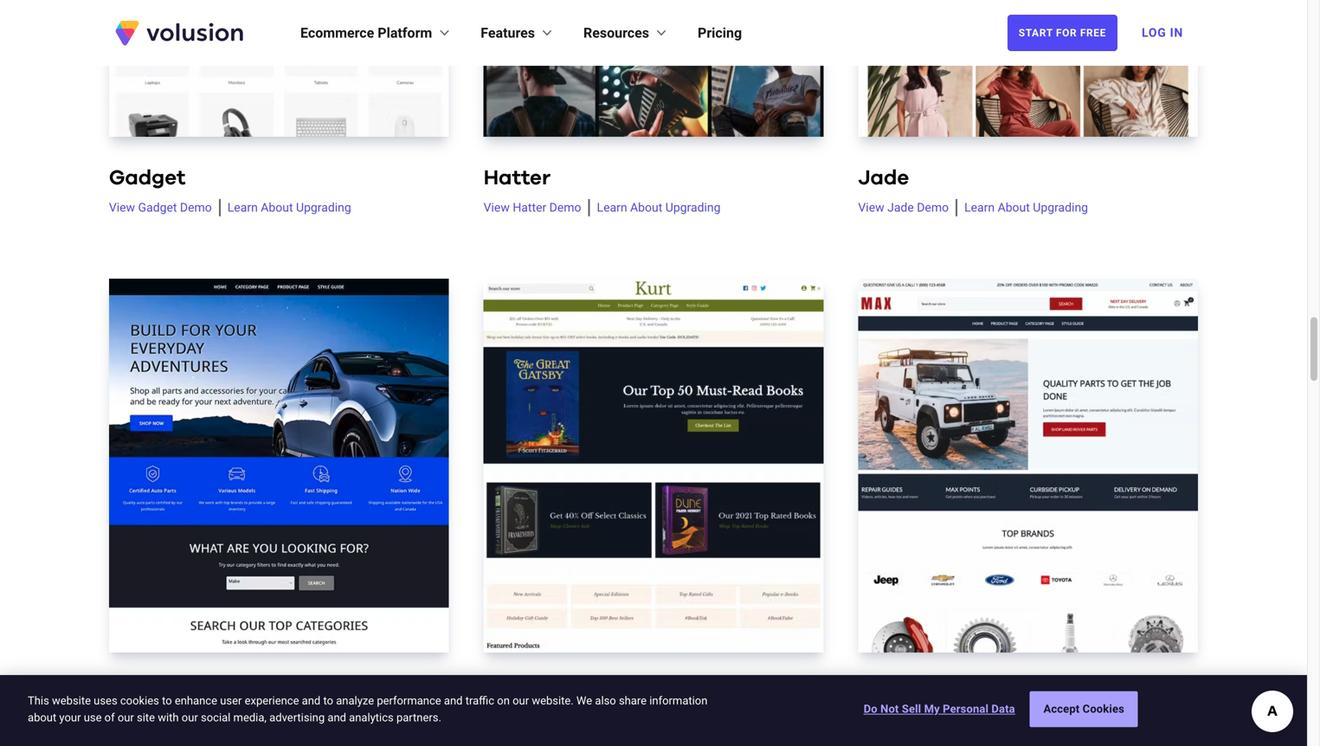 Task type: locate. For each thing, give the bounding box(es) containing it.
website.
[[532, 695, 574, 708]]

uses
[[94, 695, 117, 708]]

upgrading
[[296, 200, 351, 215], [666, 200, 721, 215], [1033, 200, 1089, 215], [294, 716, 349, 731], [1030, 716, 1085, 731]]

experience
[[245, 695, 299, 708]]

of
[[105, 711, 115, 724]]

demo
[[180, 200, 212, 215], [550, 200, 582, 215], [917, 200, 949, 215], [178, 716, 210, 731], [914, 716, 946, 731]]

learn
[[228, 200, 258, 215], [597, 200, 627, 215], [965, 200, 995, 215], [226, 716, 256, 731], [961, 716, 992, 731]]

view for jade
[[859, 200, 885, 215]]

privacy alert dialog
[[0, 675, 1308, 746]]

learn down personal
[[961, 716, 992, 731]]

jade theme image
[[859, 0, 1199, 137]]

learn for gadget
[[228, 200, 258, 215]]

learn for kinetic
[[226, 716, 256, 731]]

view for hatter
[[484, 200, 510, 215]]

kinetic up site
[[109, 684, 181, 705]]

max down not
[[888, 716, 911, 731]]

2 to from the left
[[323, 695, 333, 708]]

traffic
[[466, 695, 495, 708]]

personal
[[943, 703, 989, 716]]

to
[[162, 695, 172, 708], [323, 695, 333, 708]]

jade
[[859, 168, 909, 189], [888, 200, 914, 215]]

learn about upgrading
[[228, 200, 351, 215], [597, 200, 721, 215], [965, 200, 1089, 215], [226, 716, 349, 731], [961, 716, 1085, 731]]

1 vertical spatial jade
[[888, 200, 914, 215]]

kurt
[[484, 684, 528, 705]]

sell
[[902, 703, 922, 716]]

1 vertical spatial gadget
[[138, 200, 177, 215]]

not
[[881, 703, 899, 716]]

gadget
[[109, 168, 186, 189], [138, 200, 177, 215]]

learn right the view hatter demo
[[597, 200, 627, 215]]

learn about upgrading for kinetic
[[226, 716, 349, 731]]

ecommerce platform button
[[301, 23, 453, 43]]

0 vertical spatial jade
[[859, 168, 909, 189]]

hatter theme image
[[484, 0, 824, 137]]

log in
[[1142, 26, 1184, 40]]

about for gadget
[[261, 200, 293, 215]]

website
[[52, 695, 91, 708]]

features
[[481, 25, 535, 41]]

and down analyze
[[328, 711, 346, 724]]

0 vertical spatial kinetic
[[109, 684, 181, 705]]

learn right view gadget demo
[[228, 200, 258, 215]]

start for free
[[1019, 27, 1107, 39]]

learn down user
[[226, 716, 256, 731]]

view max demo
[[859, 716, 946, 731]]

learn about upgrading link
[[219, 199, 351, 216], [588, 199, 721, 216], [956, 199, 1089, 216], [217, 715, 349, 732], [953, 715, 1085, 732]]

1 vertical spatial hatter
[[513, 200, 547, 215]]

our right on
[[513, 695, 529, 708]]

demo for gadget
[[180, 200, 212, 215]]

learn for jade
[[965, 200, 995, 215]]

learn about upgrading link for kinetic
[[217, 715, 349, 732]]

kinetic down cookies at the bottom left
[[138, 716, 175, 731]]

cookies
[[1083, 703, 1125, 716]]

resources
[[584, 25, 650, 41]]

to left analyze
[[323, 695, 333, 708]]

upgrading for jade
[[1033, 200, 1089, 215]]

hatter
[[484, 168, 551, 189], [513, 200, 547, 215]]

0 horizontal spatial to
[[162, 695, 172, 708]]

learn right view jade demo
[[965, 200, 995, 215]]

max up view max demo
[[859, 684, 903, 705]]

ecommerce
[[301, 25, 374, 41]]

2 horizontal spatial and
[[444, 695, 463, 708]]

upgrading for kinetic
[[294, 716, 349, 731]]

our down enhance
[[182, 711, 198, 724]]

with
[[158, 711, 179, 724]]

learn about upgrading link for jade
[[956, 199, 1089, 216]]

ecommerce platform
[[301, 25, 432, 41]]

for
[[1056, 27, 1078, 39]]

1 horizontal spatial to
[[323, 695, 333, 708]]

performance
[[377, 695, 441, 708]]

view
[[109, 200, 135, 215], [484, 200, 510, 215], [859, 200, 885, 215], [109, 716, 135, 731], [859, 716, 885, 731]]

0 vertical spatial max
[[859, 684, 903, 705]]

start for free link
[[1008, 15, 1118, 51]]

upgrading for hatter
[[666, 200, 721, 215]]

view hatter demo
[[484, 200, 582, 215]]

our
[[513, 695, 529, 708], [118, 711, 134, 724], [182, 711, 198, 724]]

this website uses cookies to enhance user experience and to analyze performance and traffic on our website. we also share information about your use of our site with our social media, advertising and analytics partners.
[[28, 695, 708, 724]]

kinetic theme image
[[109, 279, 449, 653]]

kinetic
[[109, 684, 181, 705], [138, 716, 175, 731]]

and left traffic
[[444, 695, 463, 708]]

about for max
[[995, 716, 1027, 731]]

learn for hatter
[[597, 200, 627, 215]]

view for max
[[859, 716, 885, 731]]

resources button
[[584, 23, 670, 43]]

partners.
[[397, 711, 442, 724]]

upgrading for gadget
[[296, 200, 351, 215]]

site
[[137, 711, 155, 724]]

max
[[859, 684, 903, 705], [888, 716, 911, 731]]

gadget theme image
[[109, 0, 449, 137]]

and up advertising
[[302, 695, 321, 708]]

to up "with"
[[162, 695, 172, 708]]

0 horizontal spatial and
[[302, 695, 321, 708]]

about
[[261, 200, 293, 215], [630, 200, 663, 215], [998, 200, 1030, 215], [259, 716, 291, 731], [995, 716, 1027, 731]]

1 to from the left
[[162, 695, 172, 708]]

our right of
[[118, 711, 134, 724]]

start
[[1019, 27, 1053, 39]]

accept
[[1044, 703, 1080, 716]]

and
[[302, 695, 321, 708], [444, 695, 463, 708], [328, 711, 346, 724]]

log in link
[[1132, 14, 1194, 52]]

cookies
[[120, 695, 159, 708]]

demo for kinetic
[[178, 716, 210, 731]]



Task type: describe. For each thing, give the bounding box(es) containing it.
information
[[650, 695, 708, 708]]

do
[[864, 703, 878, 716]]

about for jade
[[998, 200, 1030, 215]]

data
[[992, 703, 1016, 716]]

view gadget demo
[[109, 200, 212, 215]]

view kinetic demo
[[109, 716, 210, 731]]

platform
[[378, 25, 432, 41]]

0 horizontal spatial our
[[118, 711, 134, 724]]

do not sell my personal data button
[[864, 693, 1016, 727]]

about for hatter
[[630, 200, 663, 215]]

1 horizontal spatial and
[[328, 711, 346, 724]]

features button
[[481, 23, 556, 43]]

log
[[1142, 26, 1167, 40]]

about
[[28, 711, 56, 724]]

learn about upgrading link for gadget
[[219, 199, 351, 216]]

enhance
[[175, 695, 217, 708]]

kurt theme image
[[484, 279, 824, 653]]

0 vertical spatial gadget
[[109, 168, 186, 189]]

user
[[220, 695, 242, 708]]

1 horizontal spatial our
[[182, 711, 198, 724]]

learn about upgrading for jade
[[965, 200, 1089, 215]]

demo for jade
[[917, 200, 949, 215]]

in
[[1171, 26, 1184, 40]]

also
[[595, 695, 616, 708]]

view jade demo
[[859, 200, 949, 215]]

use
[[84, 711, 102, 724]]

analytics
[[349, 711, 394, 724]]

learn about upgrading for gadget
[[228, 200, 351, 215]]

we
[[577, 695, 592, 708]]

do not sell my personal data
[[864, 703, 1016, 716]]

1 vertical spatial max
[[888, 716, 911, 731]]

learn for max
[[961, 716, 992, 731]]

learn about upgrading for hatter
[[597, 200, 721, 215]]

max theme image
[[859, 279, 1199, 653]]

upgrading for max
[[1030, 716, 1085, 731]]

learn about upgrading for max
[[961, 716, 1085, 731]]

share
[[619, 695, 647, 708]]

advertising
[[269, 711, 325, 724]]

media,
[[233, 711, 267, 724]]

2 horizontal spatial our
[[513, 695, 529, 708]]

demo for hatter
[[550, 200, 582, 215]]

pricing
[[698, 25, 742, 41]]

view for gadget
[[109, 200, 135, 215]]

learn about upgrading link for hatter
[[588, 199, 721, 216]]

social
[[201, 711, 231, 724]]

about for kinetic
[[259, 716, 291, 731]]

free
[[1081, 27, 1107, 39]]

0 vertical spatial hatter
[[484, 168, 551, 189]]

this
[[28, 695, 49, 708]]

accept cookies
[[1044, 703, 1125, 716]]

on
[[497, 695, 510, 708]]

your
[[59, 711, 81, 724]]

demo for max
[[914, 716, 946, 731]]

my
[[925, 703, 940, 716]]

accept cookies button
[[1030, 692, 1139, 728]]

view for kinetic
[[109, 716, 135, 731]]

learn about upgrading link for max
[[953, 715, 1085, 732]]

analyze
[[336, 695, 374, 708]]

1 vertical spatial kinetic
[[138, 716, 175, 731]]

pricing link
[[698, 23, 742, 43]]



Task type: vqa. For each thing, say whether or not it's contained in the screenshot.
Jade's Learn
yes



